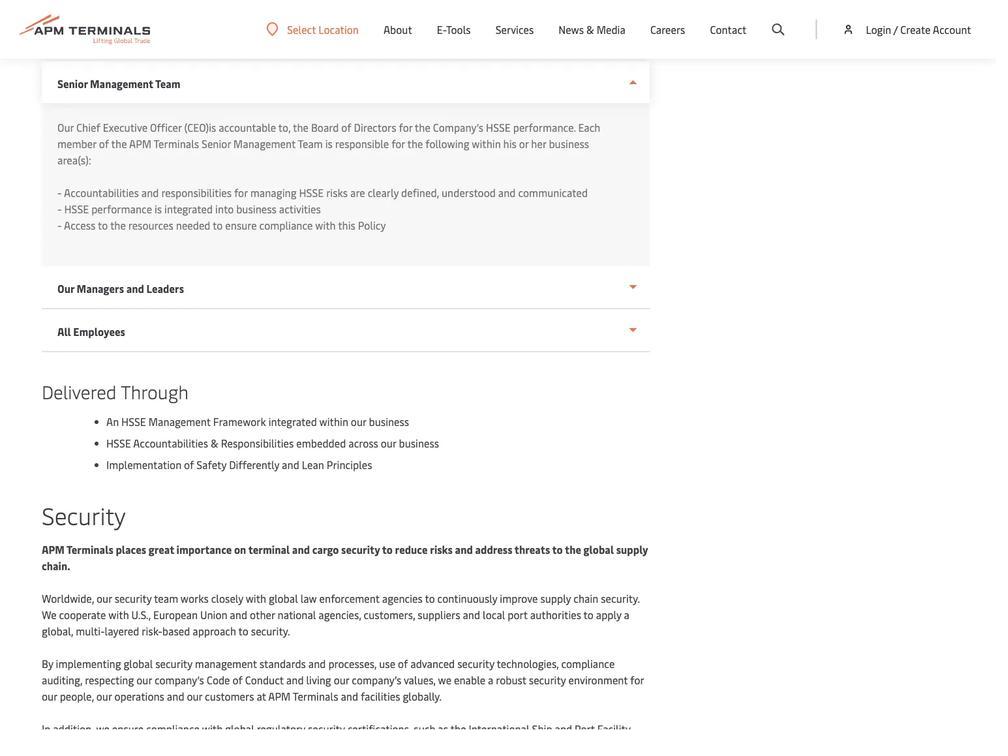 Task type: vqa. For each thing, say whether or not it's contained in the screenshot.
Global Home link
no



Task type: locate. For each thing, give the bounding box(es) containing it.
a inside by implementing global security management standards and processes, use of advanced security technologies, compliance auditing, respecting our company's code of conduct and living our company's values, we enable a robust security environment for our people, our operations and our customers at apm terminals and facilities globally.
[[488, 673, 494, 687]]

responsible
[[335, 137, 389, 151]]

clearly
[[368, 186, 399, 200]]

our left leadership at the top
[[42, 10, 70, 35]]

to down chain
[[584, 608, 594, 622]]

0 vertical spatial global
[[584, 543, 614, 557]]

our inside dropdown button
[[57, 282, 74, 296]]

ensure
[[225, 218, 257, 232]]

0 horizontal spatial compliance
[[260, 218, 313, 232]]

0 horizontal spatial terminals
[[67, 543, 113, 557]]

apm inside by implementing global security management standards and processes, use of advanced security technologies, compliance auditing, respecting our company's code of conduct and living our company's values, we enable a robust security environment for our people, our operations and our customers at apm terminals and facilities globally.
[[269, 690, 291, 704]]

news & media button
[[559, 0, 626, 59]]

great
[[149, 543, 174, 557]]

company's
[[433, 120, 484, 134]]

places
[[116, 543, 146, 557]]

our down auditing,
[[42, 690, 57, 704]]

security up u.s.,
[[115, 592, 152, 606]]

2 vertical spatial global
[[124, 657, 153, 671]]

with
[[315, 218, 336, 232], [246, 592, 266, 606], [109, 608, 129, 622]]

1 horizontal spatial terminals
[[154, 137, 199, 151]]

we
[[42, 608, 57, 622]]

& right news on the top of the page
[[587, 22, 595, 36]]

a inside worldwide, our security team works closely with global law enforcement agencies to continuously improve supply chain security. we cooperate with u.s., european union and other national agencies, customers, suppliers and local port authorities to apply a global, multi-layered risk-based approach to security.
[[624, 608, 630, 622]]

1 horizontal spatial risks
[[430, 543, 453, 557]]

is up the resources on the left
[[155, 202, 162, 216]]

1 vertical spatial within
[[320, 415, 349, 429]]

0 vertical spatial a
[[624, 608, 630, 622]]

to right threats
[[553, 543, 563, 557]]

compliance inside by implementing global security management standards and processes, use of advanced security technologies, compliance auditing, respecting our company's code of conduct and living our company's values, we enable a robust security environment for our people, our operations and our customers at apm terminals and facilities globally.
[[562, 657, 615, 671]]

hsse right an
[[121, 415, 146, 429]]

1 vertical spatial integrated
[[269, 415, 317, 429]]

2 horizontal spatial with
[[315, 218, 336, 232]]

security. down other
[[251, 624, 290, 638]]

1 horizontal spatial apm
[[129, 137, 152, 151]]

1 vertical spatial compliance
[[562, 657, 615, 671]]

closely
[[211, 592, 243, 606]]

implementation of safety differently and lean principles
[[106, 458, 373, 472]]

threats
[[515, 543, 551, 557]]

1 vertical spatial global
[[269, 592, 298, 606]]

and inside the our managers and leaders dropdown button
[[126, 282, 144, 296]]

of
[[342, 120, 352, 134], [99, 137, 109, 151], [184, 458, 194, 472], [398, 657, 408, 671], [233, 673, 243, 687]]

apm up chain.
[[42, 543, 65, 557]]

2 vertical spatial terminals
[[293, 690, 338, 704]]

1 vertical spatial team
[[298, 137, 323, 151]]

1 horizontal spatial team
[[298, 137, 323, 151]]

for left managing
[[234, 186, 248, 200]]

our down "processes,"
[[334, 673, 350, 687]]

his
[[504, 137, 517, 151]]

tools
[[447, 22, 471, 36]]

business inside the our chief executive officer (ceo)is accountable to, the board of directors for the company's hsse performance. each member of the apm terminals senior management team is responsible for the following within his or her business area(s):
[[549, 137, 590, 151]]

company's left "code"
[[155, 673, 204, 687]]

business up the across
[[369, 415, 409, 429]]

risks right reduce
[[430, 543, 453, 557]]

is down board
[[326, 137, 333, 151]]

0 vertical spatial senior
[[57, 77, 88, 91]]

team down board
[[298, 137, 323, 151]]

1 horizontal spatial integrated
[[269, 415, 317, 429]]

2 horizontal spatial terminals
[[293, 690, 338, 704]]

all employees
[[57, 325, 125, 339]]

apm inside apm terminals places great importance on terminal and cargo security to reduce risks and address threats to the global supply chain.
[[42, 543, 65, 557]]

global up 'operations'
[[124, 657, 153, 671]]

integrated up needed
[[165, 202, 213, 216]]

0 vertical spatial with
[[315, 218, 336, 232]]

0 vertical spatial security.
[[601, 592, 640, 606]]

living
[[306, 673, 331, 687]]

compliance down activities
[[260, 218, 313, 232]]

business down performance. each
[[549, 137, 590, 151]]

and up living
[[309, 657, 326, 671]]

leadership
[[75, 10, 163, 35]]

to up suppliers
[[425, 592, 435, 606]]

processes,
[[329, 657, 377, 671]]

- accountabilities and responsibilities for managing hsse risks are clearly defined, understood and communicated - hsse performance is integrated into business activities - access to the resources needed to ensure compliance with this policy
[[57, 186, 588, 232]]

management down through
[[149, 415, 211, 429]]

security inside apm terminals places great importance on terminal and cargo security to reduce risks and address threats to the global supply chain.
[[341, 543, 380, 557]]

accountabilities up performance
[[64, 186, 139, 200]]

hsse inside the our chief executive officer (ceo)is accountable to, the board of directors for the company's hsse performance. each member of the apm terminals senior management team is responsible for the following within his or her business area(s):
[[486, 120, 511, 134]]

0 horizontal spatial supply
[[541, 592, 571, 606]]

1 horizontal spatial security.
[[601, 592, 640, 606]]

0 horizontal spatial within
[[320, 415, 349, 429]]

for right directors
[[399, 120, 413, 134]]

1 vertical spatial risks
[[430, 543, 453, 557]]

global,
[[42, 624, 73, 638]]

business right the across
[[399, 436, 439, 450]]

services button
[[496, 0, 534, 59]]

news & media
[[559, 22, 626, 36]]

0 horizontal spatial team
[[155, 77, 181, 91]]

based
[[162, 624, 190, 638]]

by
[[42, 657, 53, 671]]

0 horizontal spatial integrated
[[165, 202, 213, 216]]

1 horizontal spatial compliance
[[562, 657, 615, 671]]

0 horizontal spatial with
[[109, 608, 129, 622]]

1 vertical spatial -
[[57, 202, 62, 216]]

& up safety
[[211, 436, 219, 450]]

global
[[584, 543, 614, 557], [269, 592, 298, 606], [124, 657, 153, 671]]

security
[[341, 543, 380, 557], [115, 592, 152, 606], [155, 657, 193, 671], [458, 657, 495, 671], [529, 673, 566, 687]]

for
[[399, 120, 413, 134], [392, 137, 405, 151], [234, 186, 248, 200], [631, 673, 644, 687]]

and left leaders
[[126, 282, 144, 296]]

management down accountable
[[234, 137, 296, 151]]

0 vertical spatial -
[[57, 186, 62, 200]]

enforcement
[[320, 592, 380, 606]]

1 vertical spatial is
[[155, 202, 162, 216]]

1 vertical spatial senior
[[202, 137, 231, 151]]

business up ensure at left
[[236, 202, 277, 216]]

0 horizontal spatial apm
[[42, 543, 65, 557]]

0 horizontal spatial company's
[[155, 673, 204, 687]]

the down performance
[[110, 218, 126, 232]]

2 vertical spatial our
[[57, 282, 74, 296]]

or
[[520, 137, 529, 151]]

apm down executive
[[129, 137, 152, 151]]

1 horizontal spatial senior
[[202, 137, 231, 151]]

management inside dropdown button
[[90, 77, 153, 91]]

of right use
[[398, 657, 408, 671]]

0 vertical spatial accountabilities
[[64, 186, 139, 200]]

1 horizontal spatial a
[[624, 608, 630, 622]]

terminals inside apm terminals places great importance on terminal and cargo security to reduce risks and address threats to the global supply chain.
[[67, 543, 113, 557]]

integrated up the hsse accountabilities & responsibilities embedded across our business
[[269, 415, 317, 429]]

with up layered
[[109, 608, 129, 622]]

0 horizontal spatial is
[[155, 202, 162, 216]]

2 horizontal spatial apm
[[269, 690, 291, 704]]

risk-
[[142, 624, 162, 638]]

differently
[[229, 458, 280, 472]]

global up national
[[269, 592, 298, 606]]

(ceo)is
[[184, 120, 216, 134]]

1 vertical spatial supply
[[541, 592, 571, 606]]

u.s.,
[[132, 608, 151, 622]]

our up 'operations'
[[137, 673, 152, 687]]

the down executive
[[111, 137, 127, 151]]

activities
[[279, 202, 321, 216]]

management up executive
[[90, 77, 153, 91]]

union
[[200, 608, 227, 622]]

directors
[[354, 120, 397, 134]]

within up embedded
[[320, 415, 349, 429]]

needed
[[176, 218, 211, 232]]

1 vertical spatial terminals
[[67, 543, 113, 557]]

senior down (ceo)is
[[202, 137, 231, 151]]

0 vertical spatial within
[[472, 137, 501, 151]]

works
[[181, 592, 209, 606]]

company's up facilities
[[352, 673, 402, 687]]

1 horizontal spatial company's
[[352, 673, 402, 687]]

security.
[[601, 592, 640, 606], [251, 624, 290, 638]]

framework
[[213, 415, 266, 429]]

terminals down living
[[293, 690, 338, 704]]

3 - from the top
[[57, 218, 62, 232]]

2 vertical spatial -
[[57, 218, 62, 232]]

risks inside apm terminals places great importance on terminal and cargo security to reduce risks and address threats to the global supply chain.
[[430, 543, 453, 557]]

1 vertical spatial &
[[211, 436, 219, 450]]

risks left are
[[327, 186, 348, 200]]

2 horizontal spatial global
[[584, 543, 614, 557]]

with left "this"
[[315, 218, 336, 232]]

and
[[142, 186, 159, 200], [499, 186, 516, 200], [126, 282, 144, 296], [282, 458, 300, 472], [292, 543, 310, 557], [455, 543, 473, 557], [230, 608, 247, 622], [463, 608, 481, 622], [309, 657, 326, 671], [286, 673, 304, 687], [167, 690, 184, 704], [341, 690, 358, 704]]

senior management team element
[[42, 103, 651, 266]]

with up other
[[246, 592, 266, 606]]

select
[[287, 22, 316, 36]]

layered
[[105, 624, 139, 638]]

and down closely
[[230, 608, 247, 622]]

multi-
[[76, 624, 105, 638]]

and right 'operations'
[[167, 690, 184, 704]]

compliance up the 'environment'
[[562, 657, 615, 671]]

a left robust
[[488, 673, 494, 687]]

team inside the our chief executive officer (ceo)is accountable to, the board of directors for the company's hsse performance. each member of the apm terminals senior management team is responsible for the following within his or her business area(s):
[[298, 137, 323, 151]]

hsse up activities
[[299, 186, 324, 200]]

the inside apm terminals places great importance on terminal and cargo security to reduce risks and address threats to the global supply chain.
[[565, 543, 582, 557]]

compliance
[[260, 218, 313, 232], [562, 657, 615, 671]]

0 vertical spatial team
[[155, 77, 181, 91]]

security. up apply
[[601, 592, 640, 606]]

accountabilities for hsse
[[133, 436, 208, 450]]

0 vertical spatial terminals
[[154, 137, 199, 151]]

within left the his
[[472, 137, 501, 151]]

2 company's from the left
[[352, 673, 402, 687]]

risks
[[327, 186, 348, 200], [430, 543, 453, 557]]

our
[[42, 10, 70, 35], [57, 120, 74, 134], [57, 282, 74, 296]]

our up cooperate
[[97, 592, 112, 606]]

law
[[301, 592, 317, 606]]

for right the 'environment'
[[631, 673, 644, 687]]

team
[[155, 77, 181, 91], [298, 137, 323, 151]]

0 vertical spatial management
[[90, 77, 153, 91]]

accountabilities inside - accountabilities and responsibilities for managing hsse risks are clearly defined, understood and communicated - hsse performance is integrated into business activities - access to the resources needed to ensure compliance with this policy
[[64, 186, 139, 200]]

1 vertical spatial a
[[488, 673, 494, 687]]

1 horizontal spatial supply
[[617, 543, 649, 557]]

0 horizontal spatial senior
[[57, 77, 88, 91]]

responsibilities
[[162, 186, 232, 200]]

0 vertical spatial &
[[587, 22, 595, 36]]

terminal
[[248, 543, 290, 557]]

0 vertical spatial is
[[326, 137, 333, 151]]

global up chain
[[584, 543, 614, 557]]

a right apply
[[624, 608, 630, 622]]

our inside the our chief executive officer (ceo)is accountable to, the board of directors for the company's hsse performance. each member of the apm terminals senior management team is responsible for the following within his or her business area(s):
[[57, 120, 74, 134]]

team up officer
[[155, 77, 181, 91]]

understood
[[442, 186, 496, 200]]

and down standards at left bottom
[[286, 673, 304, 687]]

0 horizontal spatial risks
[[327, 186, 348, 200]]

1 horizontal spatial global
[[269, 592, 298, 606]]

senior up chief
[[57, 77, 88, 91]]

0 vertical spatial compliance
[[260, 218, 313, 232]]

terminals inside by implementing global security management standards and processes, use of advanced security technologies, compliance auditing, respecting our company's code of conduct and living our company's values, we enable a robust security environment for our people, our operations and our customers at apm terminals and facilities globally.
[[293, 690, 338, 704]]

chief
[[76, 120, 100, 134]]

auditing,
[[42, 673, 82, 687]]

our chief executive officer (ceo)is accountable to, the board of directors for the company's hsse performance. each member of the apm terminals senior management team is responsible for the following within his or her business area(s):
[[57, 120, 601, 167]]

importance
[[177, 543, 232, 557]]

for down directors
[[392, 137, 405, 151]]

1 horizontal spatial is
[[326, 137, 333, 151]]

0 vertical spatial apm
[[129, 137, 152, 151]]

robust
[[496, 673, 527, 687]]

port
[[508, 608, 528, 622]]

our down respecting
[[96, 690, 112, 704]]

1 vertical spatial apm
[[42, 543, 65, 557]]

1 vertical spatial accountabilities
[[133, 436, 208, 450]]

1 vertical spatial our
[[57, 120, 74, 134]]

2 vertical spatial apm
[[269, 690, 291, 704]]

senior management team button
[[42, 61, 651, 103]]

the right threats
[[565, 543, 582, 557]]

0 vertical spatial supply
[[617, 543, 649, 557]]

officer
[[150, 120, 182, 134]]

management
[[195, 657, 257, 671]]

login / create account link
[[842, 0, 972, 59]]

apm terminals places great importance on terminal and cargo security to reduce risks and address threats to the global supply chain.
[[42, 543, 649, 573]]

responsibilities
[[168, 10, 293, 35], [221, 436, 294, 450]]

about
[[384, 22, 413, 36]]

following
[[426, 137, 470, 151]]

resources
[[128, 218, 174, 232]]

1 horizontal spatial within
[[472, 137, 501, 151]]

hsse up the his
[[486, 120, 511, 134]]

for inside - accountabilities and responsibilities for managing hsse risks are clearly defined, understood and communicated - hsse performance is integrated into business activities - access to the resources needed to ensure compliance with this policy
[[234, 186, 248, 200]]

0 horizontal spatial a
[[488, 673, 494, 687]]

terminals down officer
[[154, 137, 199, 151]]

of left safety
[[184, 458, 194, 472]]

leaders
[[147, 282, 184, 296]]

apm right at at the left bottom
[[269, 690, 291, 704]]

terminals down security
[[67, 543, 113, 557]]

1 horizontal spatial &
[[587, 22, 595, 36]]

our up member
[[57, 120, 74, 134]]

1 vertical spatial management
[[234, 137, 296, 151]]

our left 'managers'
[[57, 282, 74, 296]]

lean
[[302, 458, 324, 472]]

0 horizontal spatial global
[[124, 657, 153, 671]]

environment
[[569, 673, 628, 687]]

security right the cargo
[[341, 543, 380, 557]]

and left address on the bottom of the page
[[455, 543, 473, 557]]

1 horizontal spatial with
[[246, 592, 266, 606]]

team inside dropdown button
[[155, 77, 181, 91]]

terminals
[[154, 137, 199, 151], [67, 543, 113, 557], [293, 690, 338, 704]]

business
[[549, 137, 590, 151], [236, 202, 277, 216], [369, 415, 409, 429], [399, 436, 439, 450]]

0 vertical spatial integrated
[[165, 202, 213, 216]]

1 vertical spatial responsibilities
[[221, 436, 294, 450]]

0 vertical spatial risks
[[327, 186, 348, 200]]

accountabilities up implementation
[[133, 436, 208, 450]]

0 horizontal spatial &
[[211, 436, 219, 450]]

1 vertical spatial with
[[246, 592, 266, 606]]

0 horizontal spatial security.
[[251, 624, 290, 638]]

the left following
[[408, 137, 423, 151]]

0 vertical spatial our
[[42, 10, 70, 35]]

our for our managers and leaders
[[57, 282, 74, 296]]

into
[[215, 202, 234, 216]]

hsse accountabilities & responsibilities embedded across our business
[[106, 436, 439, 450]]



Task type: describe. For each thing, give the bounding box(es) containing it.
of down chief
[[99, 137, 109, 151]]

this
[[338, 218, 356, 232]]

the right to,
[[293, 120, 309, 134]]

values,
[[404, 673, 436, 687]]

performance. each
[[514, 120, 601, 134]]

and left facilities
[[341, 690, 358, 704]]

is inside - accountabilities and responsibilities for managing hsse risks are clearly defined, understood and communicated - hsse performance is integrated into business activities - access to the resources needed to ensure compliance with this policy
[[155, 202, 162, 216]]

improve
[[500, 592, 538, 606]]

e-
[[437, 22, 447, 36]]

delivered through
[[42, 379, 189, 404]]

communicated
[[519, 186, 588, 200]]

of up customers
[[233, 673, 243, 687]]

2 vertical spatial management
[[149, 415, 211, 429]]

continuously
[[438, 592, 498, 606]]

login / create account
[[867, 22, 972, 36]]

management inside the our chief executive officer (ceo)is accountable to, the board of directors for the company's hsse performance. each member of the apm terminals senior management team is responsible for the following within his or her business area(s):
[[234, 137, 296, 151]]

operations
[[115, 690, 164, 704]]

through
[[121, 379, 189, 404]]

with inside - accountabilities and responsibilities for managing hsse risks are clearly defined, understood and communicated - hsse performance is integrated into business activities - access to the resources needed to ensure compliance with this policy
[[315, 218, 336, 232]]

cooperate
[[59, 608, 106, 622]]

business inside - accountabilities and responsibilities for managing hsse risks are clearly defined, understood and communicated - hsse performance is integrated into business activities - access to the resources needed to ensure compliance with this policy
[[236, 202, 277, 216]]

managers
[[77, 282, 124, 296]]

senior inside dropdown button
[[57, 77, 88, 91]]

european
[[153, 608, 198, 622]]

is inside the our chief executive officer (ceo)is accountable to, the board of directors for the company's hsse performance. each member of the apm terminals senior management team is responsible for the following within his or her business area(s):
[[326, 137, 333, 151]]

our for our chief executive officer (ceo)is accountable to, the board of directors for the company's hsse performance. each member of the apm terminals senior management team is responsible for the following within his or her business area(s):
[[57, 120, 74, 134]]

agencies,
[[319, 608, 361, 622]]

code
[[207, 673, 230, 687]]

our inside worldwide, our security team works closely with global law enforcement agencies to continuously improve supply chain security. we cooperate with u.s., european union and other national agencies, customers, suppliers and local port authorities to apply a global, multi-layered risk-based approach to security.
[[97, 592, 112, 606]]

of right board
[[342, 120, 352, 134]]

careers
[[651, 22, 686, 36]]

supply inside apm terminals places great importance on terminal and cargo security to reduce risks and address threats to the global supply chain.
[[617, 543, 649, 557]]

suppliers
[[418, 608, 461, 622]]

to down into
[[213, 218, 223, 232]]

address
[[476, 543, 513, 557]]

enable
[[454, 673, 486, 687]]

news
[[559, 22, 584, 36]]

are
[[351, 186, 365, 200]]

to,
[[279, 120, 291, 134]]

authorities
[[531, 608, 582, 622]]

embedded
[[297, 436, 346, 450]]

contact
[[711, 22, 747, 36]]

the up following
[[415, 120, 431, 134]]

our managers and leaders
[[57, 282, 184, 296]]

advanced
[[411, 657, 455, 671]]

within inside the our chief executive officer (ceo)is accountable to, the board of directors for the company's hsse performance. each member of the apm terminals senior management team is responsible for the following within his or her business area(s):
[[472, 137, 501, 151]]

employees
[[73, 325, 125, 339]]

media
[[597, 22, 626, 36]]

& inside dropdown button
[[587, 22, 595, 36]]

about button
[[384, 0, 413, 59]]

agencies
[[382, 592, 423, 606]]

2 - from the top
[[57, 202, 62, 216]]

careers button
[[651, 0, 686, 59]]

security inside worldwide, our security team works closely with global law enforcement agencies to continuously improve supply chain security. we cooperate with u.s., european union and other national agencies, customers, suppliers and local port authorities to apply a global, multi-layered risk-based approach to security.
[[115, 592, 152, 606]]

account
[[934, 22, 972, 36]]

login
[[867, 22, 892, 36]]

terminals inside the our chief executive officer (ceo)is accountable to, the board of directors for the company's hsse performance. each member of the apm terminals senior management team is responsible for the following within his or her business area(s):
[[154, 137, 199, 151]]

use
[[379, 657, 396, 671]]

an hsse management framework integrated within our business
[[106, 415, 409, 429]]

chain
[[574, 592, 599, 606]]

area(s):
[[57, 153, 91, 167]]

worldwide,
[[42, 592, 94, 606]]

/
[[894, 22, 899, 36]]

and left lean
[[282, 458, 300, 472]]

accountabilities for -
[[64, 186, 139, 200]]

2 vertical spatial with
[[109, 608, 129, 622]]

defined,
[[402, 186, 439, 200]]

our right the across
[[381, 436, 397, 450]]

to left reduce
[[382, 543, 393, 557]]

senior management team
[[57, 77, 181, 91]]

implementation
[[106, 458, 182, 472]]

our for our leadership responsibilities
[[42, 10, 70, 35]]

an
[[106, 415, 119, 429]]

at
[[257, 690, 266, 704]]

other
[[250, 608, 275, 622]]

respecting
[[85, 673, 134, 687]]

all
[[57, 325, 71, 339]]

delivered
[[42, 379, 117, 404]]

all employees button
[[42, 309, 651, 353]]

chain.
[[42, 559, 70, 573]]

access
[[64, 218, 96, 232]]

security down based at bottom
[[155, 657, 193, 671]]

security down technologies,
[[529, 673, 566, 687]]

and right understood
[[499, 186, 516, 200]]

and up the resources on the left
[[142, 186, 159, 200]]

implementing
[[56, 657, 121, 671]]

for inside by implementing global security management standards and processes, use of advanced security technologies, compliance auditing, respecting our company's code of conduct and living our company's values, we enable a robust security environment for our people, our operations and our customers at apm terminals and facilities globally.
[[631, 673, 644, 687]]

global inside by implementing global security management standards and processes, use of advanced security technologies, compliance auditing, respecting our company's code of conduct and living our company's values, we enable a robust security environment for our people, our operations and our customers at apm terminals and facilities globally.
[[124, 657, 153, 671]]

team
[[154, 592, 178, 606]]

e-tools button
[[437, 0, 471, 59]]

the inside - accountabilities and responsibilities for managing hsse risks are clearly defined, understood and communicated - hsse performance is integrated into business activities - access to the resources needed to ensure compliance with this policy
[[110, 218, 126, 232]]

global inside worldwide, our security team works closely with global law enforcement agencies to continuously improve supply chain security. we cooperate with u.s., european union and other national agencies, customers, suppliers and local port authorities to apply a global, multi-layered risk-based approach to security.
[[269, 592, 298, 606]]

compliance inside - accountabilities and responsibilities for managing hsse risks are clearly defined, understood and communicated - hsse performance is integrated into business activities - access to the resources needed to ensure compliance with this policy
[[260, 218, 313, 232]]

supply inside worldwide, our security team works closely with global law enforcement agencies to continuously improve supply chain security. we cooperate with u.s., european union and other national agencies, customers, suppliers and local port authorities to apply a global, multi-layered risk-based approach to security.
[[541, 592, 571, 606]]

to right 'access'
[[98, 218, 108, 232]]

1 company's from the left
[[155, 673, 204, 687]]

managing
[[250, 186, 297, 200]]

0 vertical spatial responsibilities
[[168, 10, 293, 35]]

security up enable
[[458, 657, 495, 671]]

customers
[[205, 690, 254, 704]]

executive
[[103, 120, 148, 134]]

and down continuously
[[463, 608, 481, 622]]

our left customers
[[187, 690, 203, 704]]

worldwide, our security team works closely with global law enforcement agencies to continuously improve supply chain security. we cooperate with u.s., european union and other national agencies, customers, suppliers and local port authorities to apply a global, multi-layered risk-based approach to security.
[[42, 592, 640, 638]]

hsse up 'access'
[[64, 202, 89, 216]]

across
[[349, 436, 379, 450]]

our up the across
[[351, 415, 367, 429]]

contact button
[[711, 0, 747, 59]]

integrated inside - accountabilities and responsibilities for managing hsse risks are clearly defined, understood and communicated - hsse performance is integrated into business activities - access to the resources needed to ensure compliance with this policy
[[165, 202, 213, 216]]

location
[[319, 22, 359, 36]]

people,
[[60, 690, 94, 704]]

reduce
[[395, 543, 428, 557]]

our managers and leaders button
[[42, 266, 651, 309]]

to right approach
[[239, 624, 249, 638]]

senior inside the our chief executive officer (ceo)is accountable to, the board of directors for the company's hsse performance. each member of the apm terminals senior management team is responsible for the following within his or her business area(s):
[[202, 137, 231, 151]]

global inside apm terminals places great importance on terminal and cargo security to reduce risks and address threats to the global supply chain.
[[584, 543, 614, 557]]

risks inside - accountabilities and responsibilities for managing hsse risks are clearly defined, understood and communicated - hsse performance is integrated into business activities - access to the resources needed to ensure compliance with this policy
[[327, 186, 348, 200]]

1 - from the top
[[57, 186, 62, 200]]

apm inside the our chief executive officer (ceo)is accountable to, the board of directors for the company's hsse performance. each member of the apm terminals senior management team is responsible for the following within his or her business area(s):
[[129, 137, 152, 151]]

hsse down an
[[106, 436, 131, 450]]

and left the cargo
[[292, 543, 310, 557]]

national
[[278, 608, 316, 622]]

we
[[438, 673, 452, 687]]

1 vertical spatial security.
[[251, 624, 290, 638]]

conduct
[[245, 673, 284, 687]]

cargo
[[313, 543, 339, 557]]



